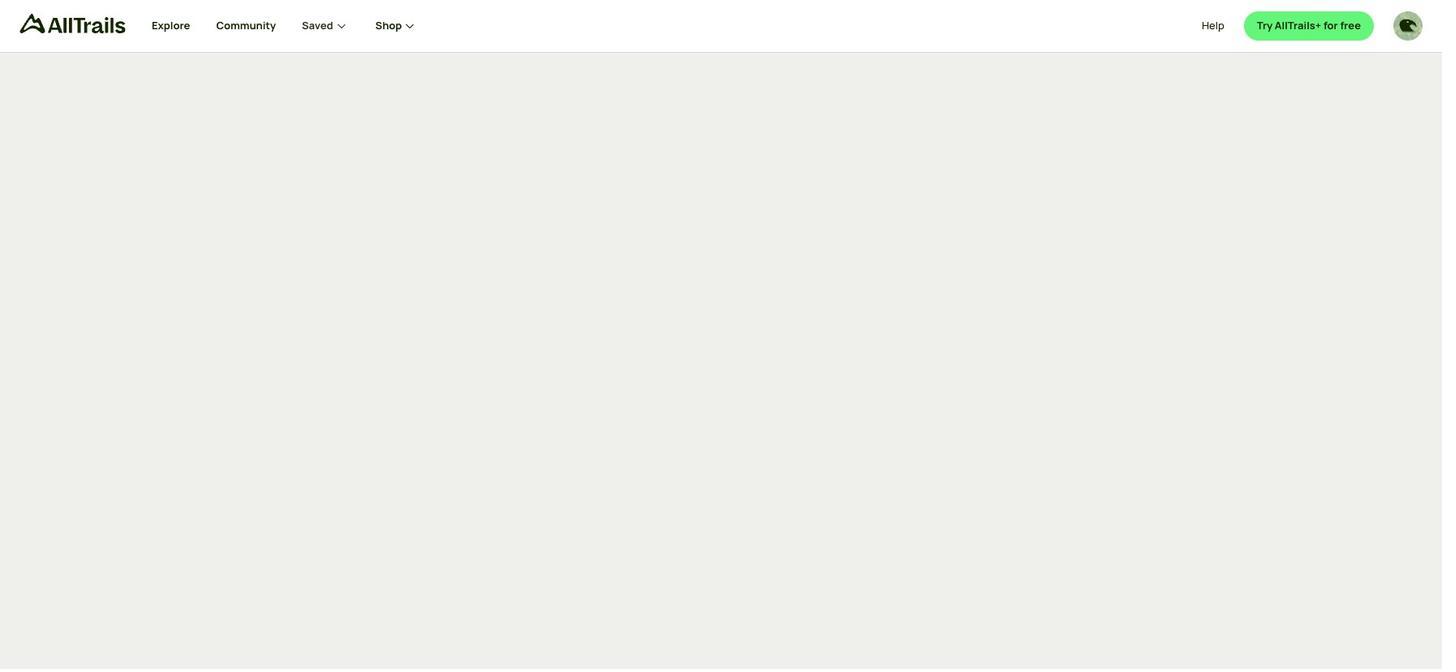 Task type: describe. For each thing, give the bounding box(es) containing it.
saved
[[302, 18, 333, 33]]

try alltrails+ for free link
[[1245, 11, 1375, 41]]

tara image
[[1394, 11, 1423, 41]]

saved link
[[302, 0, 350, 52]]

shop link
[[376, 0, 418, 52]]

help link
[[1203, 11, 1225, 41]]

shop button
[[376, 0, 418, 52]]

alltrails+
[[1275, 18, 1322, 33]]

explore link
[[152, 0, 190, 52]]

community
[[216, 18, 276, 33]]

shop
[[376, 18, 402, 33]]

community link
[[216, 0, 276, 52]]



Task type: vqa. For each thing, say whether or not it's contained in the screenshot.
Try
yes



Task type: locate. For each thing, give the bounding box(es) containing it.
explore
[[152, 18, 190, 33]]

help
[[1203, 18, 1225, 33]]

alltrails image
[[19, 14, 126, 33]]

free
[[1341, 18, 1362, 33]]

for
[[1324, 18, 1339, 33]]

try
[[1258, 18, 1273, 33]]

saved button
[[302, 0, 376, 52]]

try alltrails+ for free
[[1258, 18, 1362, 33]]

dialog
[[0, 0, 1443, 669]]

alltrails link
[[19, 14, 152, 41]]



